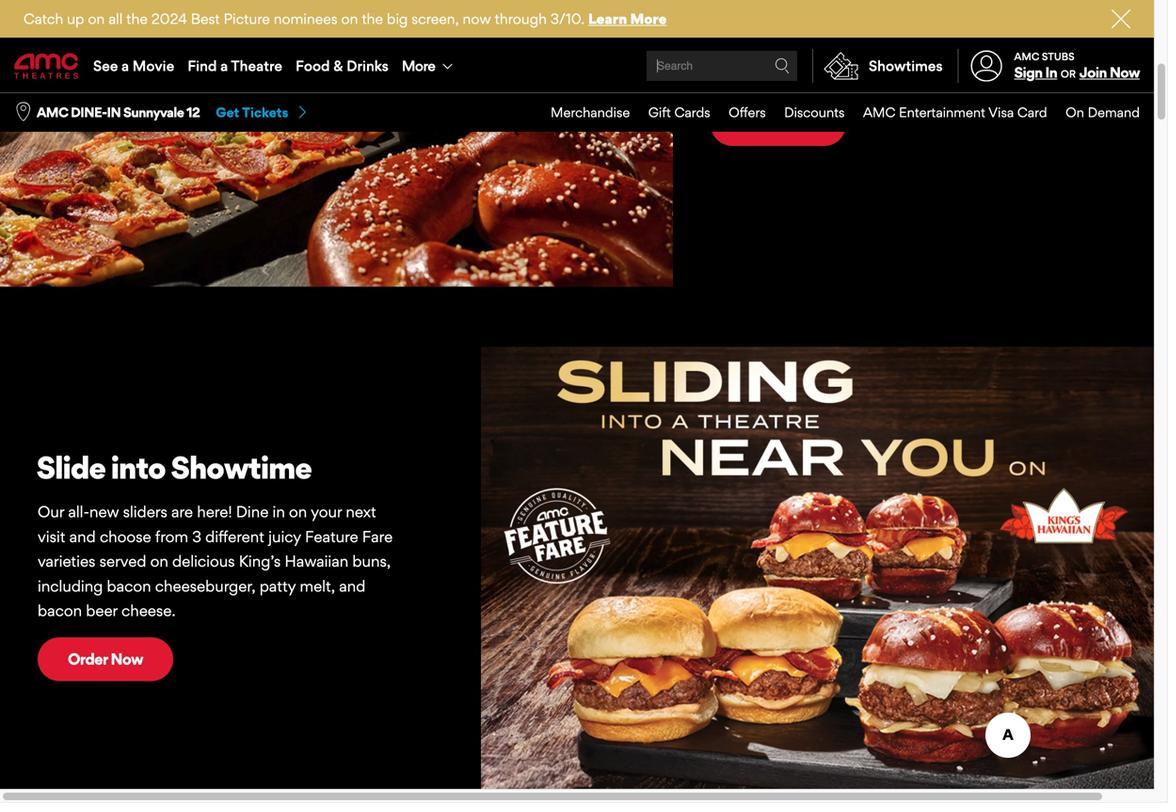 Task type: vqa. For each thing, say whether or not it's contained in the screenshot.
the bottommost have
no



Task type: describe. For each thing, give the bounding box(es) containing it.
now
[[463, 10, 491, 27]]

dine-
[[71, 104, 107, 121]]

slide into showtime
[[36, 449, 311, 486]]

sign in button
[[1015, 64, 1058, 81]]

legend
[[861, 41, 914, 60]]

dine
[[236, 502, 269, 521]]

with
[[775, 17, 805, 36]]

through
[[495, 10, 547, 27]]

0 horizontal spatial now
[[111, 650, 143, 668]]

join now button
[[1080, 64, 1140, 81]]

3/10.
[[551, 10, 585, 27]]

appétit
[[743, 0, 793, 11]]

bon
[[711, 0, 739, 11]]

2 vertical spatial and
[[339, 577, 366, 595]]

hazelnut
[[825, 66, 884, 85]]

find
[[188, 57, 217, 74]]

here!
[[197, 502, 232, 521]]

more button
[[395, 40, 464, 92]]

submit search icon image
[[775, 58, 790, 73]]

favorites
[[711, 17, 771, 36]]

delicious
[[172, 552, 235, 571]]

sunnyvale
[[123, 104, 184, 121]]

&
[[334, 57, 343, 74]]

choose
[[100, 527, 151, 546]]

in
[[1046, 64, 1058, 81]]

find a theatre link
[[181, 40, 289, 92]]

see
[[93, 57, 118, 74]]

1 vertical spatial bacon
[[38, 601, 82, 620]]

close this dialog image
[[1121, 731, 1140, 750]]

see a movie link
[[87, 40, 181, 92]]

food & drinks link
[[289, 40, 395, 92]]

sign in or join amc stubs element
[[958, 40, 1140, 92]]

amc entertainment visa card
[[863, 104, 1048, 121]]

1 vertical spatial and
[[69, 527, 96, 546]]

more!
[[979, 66, 1020, 85]]

flavors,
[[969, 41, 1019, 60]]

slide
[[36, 449, 105, 486]]

juicy
[[268, 527, 301, 546]]

our all-new sliders are here! dine in on your next visit and choose from 3 different juicy feature fare varieties served on delicious king's hawaiian buns, including bacon cheeseburger, patty melt, and bacon beer cheese.
[[38, 502, 393, 620]]

demand
[[1088, 104, 1140, 121]]

amc for in
[[37, 104, 68, 121]]

on
[[1066, 104, 1085, 121]]

bold,
[[827, 0, 863, 11]]

1 horizontal spatial order now link
[[711, 102, 847, 146]]

merchandise link
[[532, 93, 630, 132]]

learn more link
[[588, 10, 667, 27]]

hawaiian
[[285, 552, 349, 571]]

sliders
[[123, 502, 167, 521]]

your
[[311, 502, 342, 521]]

buns,
[[353, 552, 391, 571]]

menu containing merchandise
[[532, 93, 1140, 132]]

0 horizontal spatial order now link
[[38, 637, 173, 681]]

a for see a movie
[[121, 57, 129, 74]]

all-
[[68, 502, 89, 521]]

cards
[[675, 104, 710, 121]]

on left all at top
[[88, 10, 105, 27]]

showtimes link
[[813, 49, 943, 83]]

feature inside our all-new sliders are here! dine in on your next visit and choose from 3 different juicy feature fare varieties served on delicious king's hawaiian buns, including bacon cheeseburger, patty melt, and bacon beer cheese.
[[305, 527, 358, 546]]

beer
[[86, 601, 118, 620]]

offerings!
[[997, 17, 1063, 36]]

more inside button
[[402, 57, 435, 74]]

tickets
[[242, 104, 288, 121]]

card
[[1018, 104, 1048, 121]]

gift cards
[[648, 104, 710, 121]]

0 vertical spatial new
[[836, 17, 865, 36]]

new inside our all-new sliders are here! dine in on your next visit and choose from 3 different juicy feature fare varieties served on delicious king's hawaiian buns, including bacon cheeseburger, patty melt, and bacon beer cheese.
[[89, 502, 119, 521]]

pretzel
[[918, 41, 965, 60]]

get tickets link
[[216, 104, 309, 121]]

amc stubs sign in or join now
[[1015, 50, 1140, 81]]

1 horizontal spatial now
[[784, 114, 816, 133]]

merchandise
[[551, 104, 630, 121]]

including
[[38, 577, 103, 595]]

or
[[1061, 68, 1076, 80]]

get
[[216, 104, 240, 121]]

amc for sign
[[1015, 50, 1040, 62]]

from
[[155, 527, 188, 546]]

search the AMC website text field
[[654, 59, 775, 73]]

on right in
[[289, 502, 307, 521]]

churros,
[[888, 66, 945, 85]]

gift cards link
[[630, 93, 710, 132]]

12
[[186, 104, 200, 121]]

fresh
[[867, 0, 902, 11]]

gift
[[648, 104, 671, 121]]

1 horizontal spatial new
[[763, 41, 793, 60]]

amc entertainment visa card link
[[845, 93, 1048, 132]]

0 vertical spatial order now
[[741, 114, 816, 133]]

offers
[[729, 104, 766, 121]]

3
[[192, 527, 201, 546]]

find a theatre
[[188, 57, 282, 74]]

stubs
[[1042, 50, 1075, 62]]

into
[[111, 449, 165, 486]]

king's
[[239, 552, 281, 571]]

showtimes image
[[814, 49, 869, 83]]

nominees
[[274, 10, 338, 27]]

1 horizontal spatial bacon
[[107, 577, 151, 595]]



Task type: locate. For each thing, give the bounding box(es) containing it.
catch up on all the 2024 best picture nominees on the big screen, now through 3/10. learn more
[[24, 10, 667, 27]]

0 horizontal spatial order now
[[68, 650, 143, 668]]

amc left "dine-"
[[37, 104, 68, 121]]

bacon down including
[[38, 601, 82, 620]]

now down 'cheese.'
[[111, 650, 143, 668]]

1 horizontal spatial our
[[809, 17, 832, 36]]

different
[[205, 527, 264, 546]]

0 vertical spatial more
[[630, 10, 667, 27]]

on inside bon appétit to a bold, fresh twist on our traditional favorites with our new feature fare food offerings! try our new bavarian legend pretzel flavors, stone- fired flatbreads, hazelnut churros, and more!
[[943, 0, 961, 11]]

0 vertical spatial menu
[[0, 40, 1154, 92]]

fare up pretzel
[[926, 17, 957, 36]]

feature down your
[[305, 527, 358, 546]]

1 vertical spatial order now link
[[38, 637, 173, 681]]

best
[[191, 10, 220, 27]]

1 horizontal spatial fare
[[926, 17, 957, 36]]

stone-
[[1023, 41, 1068, 60]]

showtime
[[171, 449, 311, 486]]

discounts
[[784, 104, 845, 121]]

feature inside bon appétit to a bold, fresh twist on our traditional favorites with our new feature fare food offerings! try our new bavarian legend pretzel flavors, stone- fired flatbreads, hazelnut churros, and more!
[[869, 17, 922, 36]]

0 vertical spatial now
[[1110, 64, 1140, 81]]

1 vertical spatial more
[[402, 57, 435, 74]]

our up food
[[965, 0, 988, 11]]

more down screen,
[[402, 57, 435, 74]]

visa
[[989, 104, 1014, 121]]

catch
[[24, 10, 63, 27]]

entertainment
[[899, 104, 986, 121]]

are
[[171, 502, 193, 521]]

2 the from the left
[[362, 10, 383, 27]]

food
[[296, 57, 330, 74]]

0 vertical spatial feature
[[869, 17, 922, 36]]

movie
[[133, 57, 174, 74]]

a inside "link"
[[121, 57, 129, 74]]

0 horizontal spatial amc
[[37, 104, 68, 121]]

2 horizontal spatial a
[[815, 0, 824, 11]]

now right join
[[1110, 64, 1140, 81]]

our up bavarian
[[809, 17, 832, 36]]

1 horizontal spatial order now
[[741, 114, 816, 133]]

flatbreads,
[[747, 66, 821, 85]]

0 vertical spatial order now link
[[711, 102, 847, 146]]

1 vertical spatial new
[[763, 41, 793, 60]]

to
[[797, 0, 812, 11]]

menu
[[0, 40, 1154, 92], [532, 93, 1140, 132]]

our
[[965, 0, 988, 11], [809, 17, 832, 36], [736, 41, 759, 60]]

and down buns,
[[339, 577, 366, 595]]

0 vertical spatial fare
[[926, 17, 957, 36]]

food & drinks
[[296, 57, 389, 74]]

all
[[108, 10, 123, 27]]

1 horizontal spatial and
[[339, 577, 366, 595]]

order now link down beer
[[38, 637, 173, 681]]

on demand
[[1066, 104, 1140, 121]]

served
[[99, 552, 146, 571]]

0 horizontal spatial bacon
[[38, 601, 82, 620]]

drinks
[[347, 57, 389, 74]]

0 horizontal spatial new
[[89, 502, 119, 521]]

cheeseburger,
[[155, 577, 256, 595]]

and
[[949, 66, 975, 85], [69, 527, 96, 546], [339, 577, 366, 595]]

traditional
[[992, 0, 1063, 11]]

2 vertical spatial new
[[89, 502, 119, 521]]

feature fare updates image
[[0, 0, 673, 286]]

1 horizontal spatial order
[[741, 114, 781, 133]]

amc dine-in sunnyvale 12 button
[[37, 103, 200, 122]]

1 vertical spatial now
[[784, 114, 816, 133]]

2 horizontal spatial amc
[[1015, 50, 1040, 62]]

bacon down served at the left
[[107, 577, 151, 595]]

0 horizontal spatial order
[[68, 650, 108, 668]]

on down from at bottom
[[150, 552, 168, 571]]

a right see
[[121, 57, 129, 74]]

the right all at top
[[126, 10, 148, 27]]

feature down fresh
[[869, 17, 922, 36]]

discounts link
[[766, 93, 845, 132]]

new down the bold,
[[836, 17, 865, 36]]

amc logo image
[[14, 53, 80, 79], [14, 53, 80, 79]]

a for find a theatre
[[220, 57, 228, 74]]

fare up buns,
[[362, 527, 393, 546]]

get tickets
[[216, 104, 288, 121]]

order now link
[[711, 102, 847, 146], [38, 637, 173, 681]]

our
[[38, 502, 64, 521]]

0 vertical spatial our
[[965, 0, 988, 11]]

and down pretzel
[[949, 66, 975, 85]]

try
[[711, 41, 732, 60]]

screen,
[[412, 10, 459, 27]]

order now down beer
[[68, 650, 143, 668]]

new up flatbreads,
[[763, 41, 793, 60]]

amc down 'hazelnut'
[[863, 104, 896, 121]]

a right find in the top of the page
[[220, 57, 228, 74]]

2024
[[151, 10, 187, 27]]

cheese.
[[121, 601, 176, 620]]

0 horizontal spatial a
[[121, 57, 129, 74]]

1 vertical spatial our
[[809, 17, 832, 36]]

new
[[836, 17, 865, 36], [763, 41, 793, 60], [89, 502, 119, 521]]

1 horizontal spatial a
[[220, 57, 228, 74]]

a
[[815, 0, 824, 11], [121, 57, 129, 74], [220, 57, 228, 74]]

0 vertical spatial order
[[741, 114, 781, 133]]

next
[[346, 502, 376, 521]]

user profile image
[[960, 50, 1013, 82]]

on demand link
[[1048, 93, 1140, 132]]

patty
[[260, 577, 296, 595]]

a inside bon appétit to a bold, fresh twist on our traditional favorites with our new feature fare food offerings! try our new bavarian legend pretzel flavors, stone- fired flatbreads, hazelnut churros, and more!
[[815, 0, 824, 11]]

amc inside amc entertainment visa card link
[[863, 104, 896, 121]]

0 vertical spatial bacon
[[107, 577, 151, 595]]

more
[[630, 10, 667, 27], [402, 57, 435, 74]]

0 vertical spatial and
[[949, 66, 975, 85]]

and inside bon appétit to a bold, fresh twist on our traditional favorites with our new feature fare food offerings! try our new bavarian legend pretzel flavors, stone- fired flatbreads, hazelnut churros, and more!
[[949, 66, 975, 85]]

1 horizontal spatial the
[[362, 10, 383, 27]]

menu up 'merchandise' link
[[0, 40, 1154, 92]]

1 horizontal spatial more
[[630, 10, 667, 27]]

2 vertical spatial our
[[736, 41, 759, 60]]

2 horizontal spatial our
[[965, 0, 988, 11]]

1 vertical spatial menu
[[532, 93, 1140, 132]]

order down beer
[[68, 650, 108, 668]]

showtimes
[[869, 57, 943, 74]]

fare inside bon appétit to a bold, fresh twist on our traditional favorites with our new feature fare food offerings! try our new bavarian legend pretzel flavors, stone- fired flatbreads, hazelnut churros, and more!
[[926, 17, 957, 36]]

bavarian
[[797, 41, 857, 60]]

order
[[741, 114, 781, 133], [68, 650, 108, 668]]

1 horizontal spatial feature
[[869, 17, 922, 36]]

visit
[[38, 527, 65, 546]]

2 horizontal spatial now
[[1110, 64, 1140, 81]]

amc inside amc stubs sign in or join now
[[1015, 50, 1040, 62]]

fired
[[711, 66, 743, 85]]

menu down 'hazelnut'
[[532, 93, 1140, 132]]

more right learn
[[630, 10, 667, 27]]

now
[[1110, 64, 1140, 81], [784, 114, 816, 133], [111, 650, 143, 668]]

2 vertical spatial now
[[111, 650, 143, 668]]

our down favorites
[[736, 41, 759, 60]]

picture
[[224, 10, 270, 27]]

food
[[961, 17, 994, 36]]

now down flatbreads,
[[784, 114, 816, 133]]

on right the twist
[[943, 0, 961, 11]]

amc inside amc dine-in sunnyvale 12 button
[[37, 104, 68, 121]]

bacon
[[107, 577, 151, 595], [38, 601, 82, 620]]

order down flatbreads,
[[741, 114, 781, 133]]

amc for visa
[[863, 104, 896, 121]]

order now
[[741, 114, 816, 133], [68, 650, 143, 668]]

new up choose
[[89, 502, 119, 521]]

the left big
[[362, 10, 383, 27]]

varieties
[[38, 552, 95, 571]]

twist
[[906, 0, 939, 11]]

1 the from the left
[[126, 10, 148, 27]]

0 horizontal spatial more
[[402, 57, 435, 74]]

0 horizontal spatial fare
[[362, 527, 393, 546]]

up
[[67, 10, 84, 27]]

1 vertical spatial fare
[[362, 527, 393, 546]]

1 vertical spatial order now
[[68, 650, 143, 668]]

menu containing more
[[0, 40, 1154, 92]]

and down all-
[[69, 527, 96, 546]]

order now down flatbreads,
[[741, 114, 816, 133]]

big
[[387, 10, 408, 27]]

0 horizontal spatial our
[[736, 41, 759, 60]]

in
[[273, 502, 285, 521]]

offers link
[[710, 93, 766, 132]]

1 vertical spatial feature
[[305, 527, 358, 546]]

dialog
[[0, 0, 1168, 803]]

sign
[[1015, 64, 1043, 81]]

order now link down flatbreads,
[[711, 102, 847, 146]]

0 horizontal spatial and
[[69, 527, 96, 546]]

2 horizontal spatial new
[[836, 17, 865, 36]]

melt,
[[300, 577, 335, 595]]

amc up the sign
[[1015, 50, 1040, 62]]

a right to
[[815, 0, 824, 11]]

0 horizontal spatial the
[[126, 10, 148, 27]]

0 horizontal spatial feature
[[305, 527, 358, 546]]

fare inside our all-new sliders are here! dine in on your next visit and choose from 3 different juicy feature fare varieties served on delicious king's hawaiian buns, including bacon cheeseburger, patty melt, and bacon beer cheese.
[[362, 527, 393, 546]]

2 horizontal spatial and
[[949, 66, 975, 85]]

learn
[[588, 10, 627, 27]]

on
[[943, 0, 961, 11], [88, 10, 105, 27], [341, 10, 358, 27], [289, 502, 307, 521], [150, 552, 168, 571]]

now inside amc stubs sign in or join now
[[1110, 64, 1140, 81]]

1 horizontal spatial amc
[[863, 104, 896, 121]]

amc
[[1015, 50, 1040, 62], [863, 104, 896, 121], [37, 104, 68, 121]]

on right nominees
[[341, 10, 358, 27]]

in
[[107, 104, 121, 121]]

1 vertical spatial order
[[68, 650, 108, 668]]



